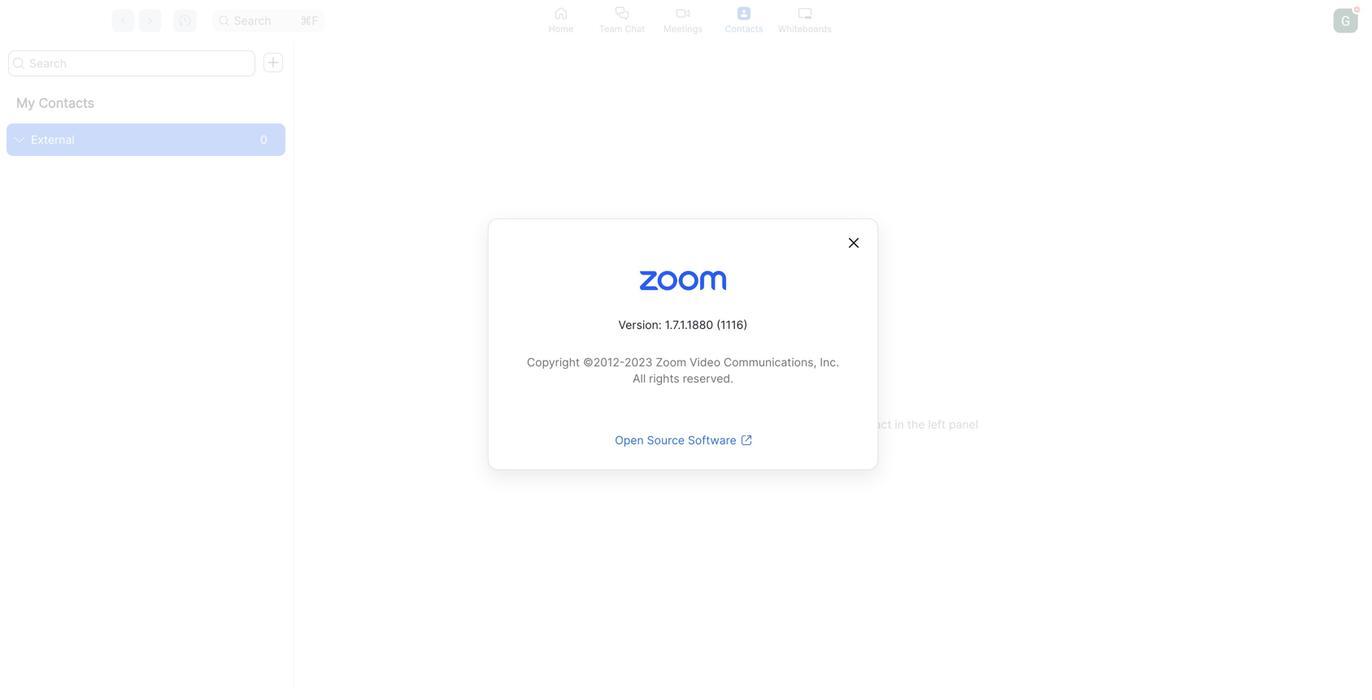 Task type: vqa. For each thing, say whether or not it's contained in the screenshot.
0
yes



Task type: locate. For each thing, give the bounding box(es) containing it.
search
[[234, 14, 271, 28]]

whiteboards button
[[775, 0, 836, 41]]

video on image
[[677, 7, 690, 20]]

contact
[[851, 418, 892, 432]]

video on image
[[677, 7, 690, 20]]

meetings button
[[653, 0, 714, 41]]

team
[[599, 24, 622, 34]]

the
[[907, 418, 925, 432]]

zoom
[[656, 356, 686, 369]]

open source software link
[[615, 431, 751, 450]]

contacts down profile contact icon
[[725, 24, 763, 34]]

whiteboard small image
[[799, 7, 812, 20]]

communications,
[[724, 356, 817, 369]]

(
[[716, 318, 721, 332]]

by
[[781, 418, 794, 432]]

view
[[682, 418, 708, 432]]

chevron down image
[[15, 135, 24, 145], [15, 135, 24, 145]]

do not disturb image
[[1354, 6, 1360, 13]]

contacts button
[[714, 0, 775, 41]]

team chat image
[[616, 7, 629, 20], [616, 7, 629, 20]]

contacts up external
[[39, 95, 94, 111]]

close image
[[849, 238, 859, 248], [849, 238, 859, 248]]

do not disturb image
[[1354, 6, 1360, 13]]

home small image
[[555, 7, 568, 20], [555, 7, 568, 20]]

tab list
[[531, 0, 836, 41]]

view contact info by clicking a contact in the left panel
[[682, 418, 978, 432]]

1 vertical spatial contacts
[[39, 95, 94, 111]]

open source software
[[615, 434, 737, 447]]

software
[[688, 434, 737, 447]]

rights
[[649, 372, 680, 386]]

1.7.1.1880
[[665, 318, 713, 332]]

©2012-
[[583, 356, 624, 369]]

1 horizontal spatial contacts
[[725, 24, 763, 34]]

contacts
[[725, 24, 763, 34], [39, 95, 94, 111]]

left
[[928, 418, 946, 432]]

avatar image
[[1334, 9, 1358, 33]]

info
[[758, 418, 778, 432]]

contacts inside heading
[[39, 95, 94, 111]]

)
[[744, 318, 748, 332]]

0 horizontal spatial contacts
[[39, 95, 94, 111]]

whiteboard small image
[[799, 7, 812, 20]]

1116
[[721, 318, 744, 332]]

0 vertical spatial contacts
[[725, 24, 763, 34]]

magnifier image
[[219, 16, 229, 26], [13, 58, 24, 69], [13, 58, 24, 69]]



Task type: describe. For each thing, give the bounding box(es) containing it.
tab list containing home
[[531, 0, 836, 41]]

chat
[[625, 24, 645, 34]]

home
[[549, 24, 574, 34]]

2023
[[624, 356, 653, 369]]

inc.
[[820, 356, 839, 369]]

team chat button
[[592, 0, 653, 41]]

contact
[[712, 418, 754, 432]]

version: 1.7.1.1880 ( 1116 )
[[618, 318, 748, 332]]

my
[[16, 95, 35, 111]]

video
[[690, 356, 721, 369]]

my contacts grouping, external, 0 items enclose, level 2, 1 of 1, tree item
[[7, 124, 285, 156]]

copyright ©2012-2023 zoom video communications, inc. all rights reserved.
[[527, 356, 839, 386]]

all
[[633, 372, 646, 386]]

reserved.
[[683, 372, 733, 386]]

copyright
[[527, 356, 580, 369]]

whiteboards
[[778, 24, 832, 34]]

contacts inside button
[[725, 24, 763, 34]]

profile contact image
[[738, 7, 751, 20]]

a
[[841, 418, 847, 432]]

in
[[895, 418, 904, 432]]

my contacts
[[16, 95, 94, 111]]

source
[[647, 434, 685, 447]]

⌘f
[[300, 14, 318, 28]]

contacts tab panel
[[0, 42, 1366, 689]]

panel
[[949, 418, 978, 432]]

clicking
[[797, 418, 838, 432]]

external
[[31, 133, 75, 147]]

home button
[[531, 0, 592, 41]]

open
[[615, 434, 644, 447]]

version:
[[618, 318, 662, 332]]

my contacts tree
[[0, 83, 292, 156]]

Search text field
[[8, 50, 255, 76]]

magnifier image
[[219, 16, 229, 26]]

team chat
[[599, 24, 645, 34]]

profile contact image
[[738, 7, 751, 20]]

my contacts heading
[[0, 83, 292, 124]]

meetings
[[663, 24, 703, 34]]

0
[[260, 133, 267, 147]]



